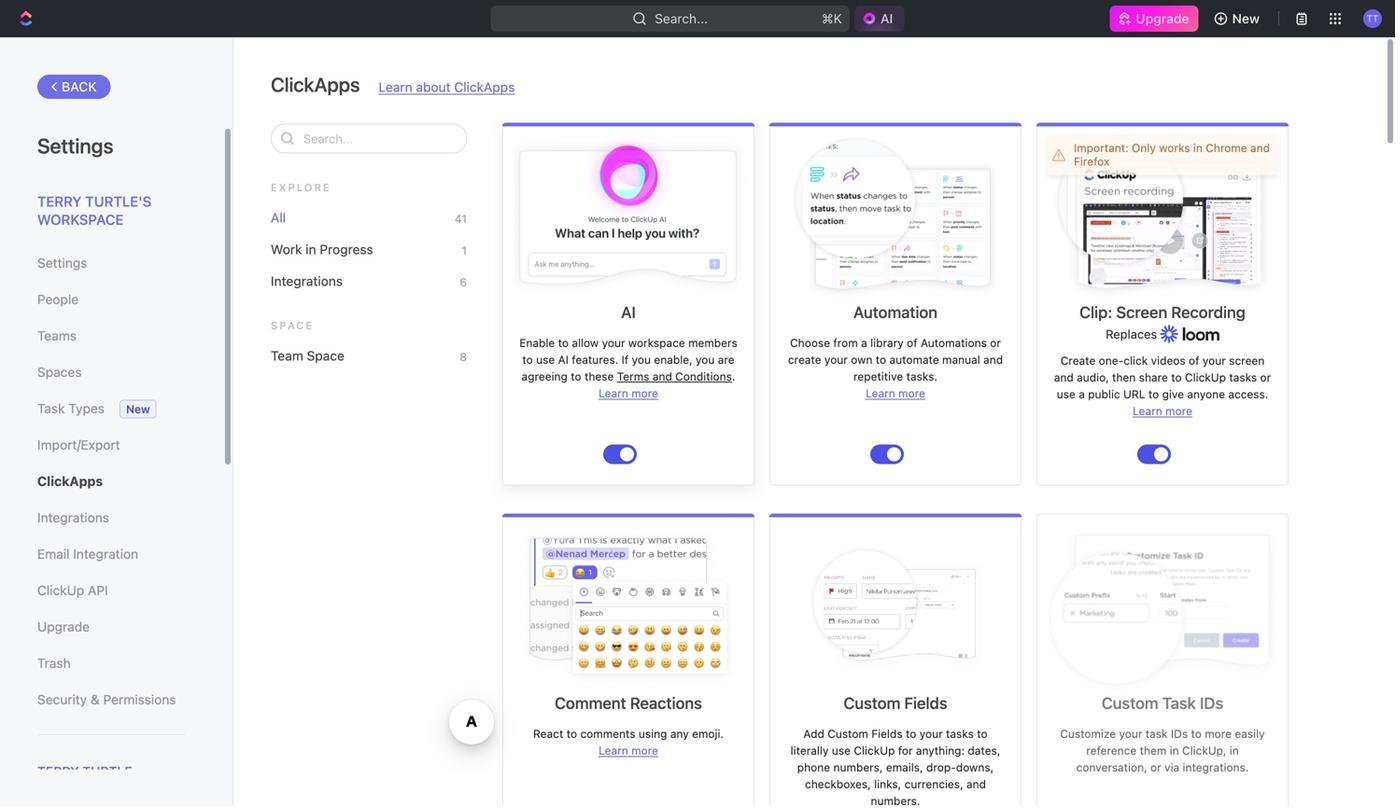 Task type: describe. For each thing, give the bounding box(es) containing it.
dates,
[[968, 745, 1000, 758]]

⌘k
[[822, 11, 842, 26]]

learn left about at the top left of page
[[379, 79, 412, 95]]

videos
[[1151, 354, 1186, 367]]

for
[[898, 745, 913, 758]]

new inside button
[[1232, 11, 1260, 26]]

people
[[37, 292, 79, 307]]

clickup api
[[37, 583, 108, 599]]

0 horizontal spatial upgrade link
[[37, 612, 186, 643]]

create
[[788, 353, 821, 367]]

learn inside react to comments using any emoji. learn more
[[599, 745, 628, 758]]

progress
[[320, 242, 373, 257]]

clip: screen recording
[[1080, 303, 1246, 322]]

settings link
[[37, 247, 186, 279]]

ai button
[[854, 6, 904, 32]]

back link
[[37, 75, 111, 99]]

integrations inside settings element
[[37, 510, 109, 526]]

2 settings from the top
[[37, 255, 87, 271]]

8
[[460, 351, 467, 364]]

own
[[851, 353, 873, 367]]

import/export link
[[37, 430, 186, 461]]

clickup inside settings element
[[37, 583, 84, 599]]

learn more link down give
[[1133, 405, 1192, 418]]

settings element
[[0, 37, 233, 807]]

learn down these
[[599, 387, 628, 400]]

task types
[[37, 401, 105, 416]]

in inside the 'important: only works in chrome and firefox'
[[1193, 141, 1203, 155]]

numbers.
[[871, 795, 920, 807]]

use inside enable to allow your workspace members to use ai features. if you enable, you are agreeing to these
[[536, 353, 555, 367]]

currencies,
[[904, 778, 963, 791]]

and inside add custom fields to your tasks to literally use clickup for anything: dates, phone numbers, emails, drop-downs, checkboxes, links, currencies, and numbers.
[[966, 778, 986, 791]]

replaces
[[1106, 327, 1160, 341]]

fields inside add custom fields to your tasks to literally use clickup for anything: dates, phone numbers, emails, drop-downs, checkboxes, links, currencies, and numbers.
[[871, 728, 903, 741]]

customize
[[1060, 728, 1116, 741]]

custom task ids
[[1102, 694, 1223, 713]]

agreeing
[[522, 370, 568, 383]]

these
[[585, 370, 614, 383]]

new inside settings element
[[126, 403, 150, 416]]

terms and conditions .
[[617, 370, 735, 383]]

chrome
[[1206, 141, 1247, 155]]

works
[[1159, 141, 1190, 155]]

back
[[62, 79, 97, 94]]

only
[[1132, 141, 1156, 155]]

custom for custom fields
[[844, 694, 900, 713]]

of for automations
[[907, 337, 918, 350]]

choose from a library of automations or create your own to automate manual and repetitive tasks. learn more
[[788, 337, 1003, 400]]

turtle's
[[85, 193, 151, 210]]

1 settings from the top
[[37, 134, 113, 158]]

1 vertical spatial ai
[[621, 303, 636, 322]]

one-
[[1099, 354, 1124, 367]]

2 you from the left
[[696, 353, 715, 367]]

features.
[[572, 353, 618, 367]]

to inside customize your task ids to more easily reference them in clickup, in conversation, or via integrations.
[[1191, 728, 1202, 741]]

spaces
[[37, 365, 82, 380]]

allow
[[572, 337, 599, 350]]

1 horizontal spatial fields
[[904, 694, 947, 713]]

comment
[[555, 694, 626, 713]]

people link
[[37, 284, 186, 316]]

clickup inside create one-click videos of your screen and audio, then share to clickup tasks or use a public url to give anyone access. learn more
[[1185, 371, 1226, 384]]

conditions
[[675, 370, 732, 383]]

to up dates,
[[977, 728, 988, 741]]

learn inside the choose from a library of automations or create your own to automate manual and repetitive tasks. learn more
[[866, 387, 895, 400]]

clickup api link
[[37, 575, 186, 607]]

clickapps link
[[37, 466, 186, 498]]

team space
[[271, 348, 344, 364]]

checkboxes,
[[805, 778, 871, 791]]

1 you from the left
[[632, 353, 651, 367]]

api
[[88, 583, 108, 599]]

about
[[416, 79, 451, 95]]

all
[[271, 210, 286, 226]]

clickup,
[[1182, 745, 1227, 758]]

anything:
[[916, 745, 965, 758]]

task
[[1146, 728, 1168, 741]]

ai inside enable to allow your workspace members to use ai features. if you enable, you are agreeing to these
[[558, 353, 569, 367]]

1 horizontal spatial clickapps
[[271, 73, 360, 96]]

tasks.
[[906, 370, 938, 383]]

workspace
[[628, 337, 685, 350]]

integrations link
[[37, 502, 186, 534]]

automate
[[889, 353, 939, 367]]

public
[[1088, 388, 1120, 401]]

react to comments using any emoji. learn more
[[533, 728, 724, 758]]

if
[[622, 353, 629, 367]]

to up give
[[1171, 371, 1182, 384]]

ids inside customize your task ids to more easily reference them in clickup, in conversation, or via integrations.
[[1171, 728, 1188, 741]]

audio,
[[1077, 371, 1109, 384]]

a inside create one-click videos of your screen and audio, then share to clickup tasks or use a public url to give anyone access. learn more
[[1079, 388, 1085, 401]]

terry turtle's workspace
[[37, 193, 151, 228]]

2 horizontal spatial clickapps
[[454, 79, 515, 95]]

workspace
[[37, 212, 124, 228]]

learn more link for ai
[[599, 387, 658, 400]]

learn inside create one-click videos of your screen and audio, then share to clickup tasks or use a public url to give anyone access. learn more
[[1133, 405, 1162, 418]]

your inside add custom fields to your tasks to literally use clickup for anything: dates, phone numbers, emails, drop-downs, checkboxes, links, currencies, and numbers.
[[920, 728, 943, 741]]

new button
[[1206, 4, 1271, 34]]

links,
[[874, 778, 901, 791]]

in up via
[[1170, 745, 1179, 758]]

screen
[[1229, 354, 1265, 367]]

0 vertical spatial upgrade
[[1136, 11, 1189, 26]]

security & permissions
[[37, 692, 176, 708]]

0 vertical spatial ids
[[1200, 694, 1223, 713]]

comments
[[580, 728, 635, 741]]

add custom fields to your tasks to literally use clickup for anything: dates, phone numbers, emails, drop-downs, checkboxes, links, currencies, and numbers.
[[791, 728, 1000, 807]]

drop-
[[926, 762, 956, 775]]

terry for terry turtle's workspace
[[37, 193, 82, 210]]

to inside the choose from a library of automations or create your own to automate manual and repetitive tasks. learn more
[[876, 353, 886, 367]]

your inside create one-click videos of your screen and audio, then share to clickup tasks or use a public url to give anyone access. learn more
[[1203, 354, 1226, 367]]

enable,
[[654, 353, 693, 367]]

1 horizontal spatial task
[[1162, 694, 1196, 713]]

1 horizontal spatial integrations
[[271, 274, 343, 289]]

reference
[[1086, 745, 1137, 758]]

and inside the 'important: only works in chrome and firefox'
[[1250, 141, 1270, 155]]

more down terms
[[631, 387, 658, 400]]

to down share
[[1148, 388, 1159, 401]]

emoji.
[[692, 728, 724, 741]]

important: only works in chrome and firefox
[[1074, 141, 1270, 168]]

automation
[[853, 303, 938, 322]]

&
[[91, 692, 100, 708]]

to left the allow
[[558, 337, 569, 350]]

choose
[[790, 337, 830, 350]]

enable to allow your workspace members to use ai features. if you enable, you are agreeing to these
[[519, 337, 737, 383]]



Task type: vqa. For each thing, say whether or not it's contained in the screenshot.
Created by
no



Task type: locate. For each thing, give the bounding box(es) containing it.
more inside react to comments using any emoji. learn more
[[631, 745, 658, 758]]

tasks inside add custom fields to your tasks to literally use clickup for anything: dates, phone numbers, emails, drop-downs, checkboxes, links, currencies, and numbers.
[[946, 728, 974, 741]]

1 vertical spatial upgrade
[[37, 620, 90, 635]]

use down the create
[[1057, 388, 1076, 401]]

tasks up anything:
[[946, 728, 974, 741]]

1 horizontal spatial upgrade
[[1136, 11, 1189, 26]]

integration
[[73, 547, 138, 562]]

your inside customize your task ids to more easily reference them in clickup, in conversation, or via integrations.
[[1119, 728, 1142, 741]]

ai inside button
[[880, 11, 893, 26]]

1 vertical spatial settings
[[37, 255, 87, 271]]

email integration
[[37, 547, 138, 562]]

1 horizontal spatial or
[[1150, 762, 1161, 775]]

turtle
[[82, 764, 132, 780]]

space up team
[[271, 320, 314, 332]]

and
[[1250, 141, 1270, 155], [983, 353, 1003, 367], [653, 370, 672, 383], [1054, 371, 1074, 384], [966, 778, 986, 791]]

a inside the choose from a library of automations or create your own to automate manual and repetitive tasks. learn more
[[861, 337, 867, 350]]

work in progress
[[271, 242, 373, 257]]

or right automations
[[990, 337, 1001, 350]]

1 vertical spatial clickup
[[37, 583, 84, 599]]

2 vertical spatial ai
[[558, 353, 569, 367]]

your down the from
[[824, 353, 848, 367]]

0 horizontal spatial use
[[536, 353, 555, 367]]

1 vertical spatial of
[[1189, 354, 1199, 367]]

0 vertical spatial terry
[[37, 193, 82, 210]]

to down enable on the top left
[[522, 353, 533, 367]]

import/export
[[37, 437, 120, 453]]

0 vertical spatial fields
[[904, 694, 947, 713]]

of for your
[[1189, 354, 1199, 367]]

more inside create one-click videos of your screen and audio, then share to clickup tasks or use a public url to give anyone access. learn more
[[1166, 405, 1192, 418]]

learn about clickapps link
[[379, 79, 515, 95]]

1 vertical spatial a
[[1079, 388, 1085, 401]]

or inside the choose from a library of automations or create your own to automate manual and repetitive tasks. learn more
[[990, 337, 1001, 350]]

in down easily at the right bottom of the page
[[1230, 745, 1239, 758]]

use inside add custom fields to your tasks to literally use clickup for anything: dates, phone numbers, emails, drop-downs, checkboxes, links, currencies, and numbers.
[[832, 745, 851, 758]]

0 horizontal spatial integrations
[[37, 510, 109, 526]]

0 horizontal spatial new
[[126, 403, 150, 416]]

0 vertical spatial or
[[990, 337, 1001, 350]]

0 vertical spatial clickup
[[1185, 371, 1226, 384]]

from
[[833, 337, 858, 350]]

spaces link
[[37, 357, 186, 388]]

and right chrome
[[1250, 141, 1270, 155]]

1 vertical spatial task
[[1162, 694, 1196, 713]]

conversation,
[[1076, 762, 1147, 775]]

upgrade link up trash link
[[37, 612, 186, 643]]

0 vertical spatial a
[[861, 337, 867, 350]]

0 vertical spatial of
[[907, 337, 918, 350]]

1 horizontal spatial clickup
[[854, 745, 895, 758]]

a down audio,
[[1079, 388, 1085, 401]]

create one-click videos of your screen and audio, then share to clickup tasks or use a public url to give anyone access. learn more
[[1054, 354, 1271, 418]]

more up clickup,
[[1205, 728, 1232, 741]]

terms
[[617, 370, 649, 383]]

ai up workspace
[[621, 303, 636, 322]]

to inside react to comments using any emoji. learn more
[[567, 728, 577, 741]]

use up "agreeing"
[[536, 353, 555, 367]]

learn more
[[599, 387, 658, 400]]

1 vertical spatial new
[[126, 403, 150, 416]]

customize your task ids to more easily reference them in clickup, in conversation, or via integrations.
[[1060, 728, 1265, 775]]

0 vertical spatial tasks
[[1229, 371, 1257, 384]]

2 vertical spatial use
[[832, 745, 851, 758]]

1 horizontal spatial use
[[832, 745, 851, 758]]

Search... text field
[[303, 125, 457, 153]]

you up conditions
[[696, 353, 715, 367]]

a up the own
[[861, 337, 867, 350]]

upgrade link
[[1110, 6, 1199, 32], [37, 612, 186, 643]]

url
[[1123, 388, 1145, 401]]

fields
[[904, 694, 947, 713], [871, 728, 903, 741]]

trash
[[37, 656, 71, 671]]

members
[[688, 337, 737, 350]]

new
[[1232, 11, 1260, 26], [126, 403, 150, 416]]

numbers,
[[833, 762, 883, 775]]

.
[[732, 370, 735, 383]]

your inside the choose from a library of automations or create your own to automate manual and repetitive tasks. learn more
[[824, 353, 848, 367]]

learn down url
[[1133, 405, 1162, 418]]

learn more link for comment reactions
[[599, 745, 658, 758]]

you
[[632, 353, 651, 367], [696, 353, 715, 367]]

0 horizontal spatial task
[[37, 401, 65, 416]]

terry up workspace
[[37, 193, 82, 210]]

upgrade link left new button
[[1110, 6, 1199, 32]]

settings up people
[[37, 255, 87, 271]]

clickup left api
[[37, 583, 84, 599]]

via
[[1164, 762, 1180, 775]]

learn more link down comments
[[599, 745, 658, 758]]

and down enable,
[[653, 370, 672, 383]]

comment reactions
[[555, 694, 702, 713]]

clickapps inside settings element
[[37, 474, 103, 489]]

clickapps right about at the top left of page
[[454, 79, 515, 95]]

you right "if"
[[632, 353, 651, 367]]

to up repetitive
[[876, 353, 886, 367]]

learn down comments
[[599, 745, 628, 758]]

2 horizontal spatial ai
[[880, 11, 893, 26]]

ai
[[880, 11, 893, 26], [621, 303, 636, 322], [558, 353, 569, 367]]

1 terry from the top
[[37, 193, 82, 210]]

email
[[37, 547, 70, 562]]

tasks down screen at the right top
[[1229, 371, 1257, 384]]

tt
[[1367, 13, 1379, 24]]

add
[[803, 728, 824, 741]]

or left via
[[1150, 762, 1161, 775]]

1 horizontal spatial ids
[[1200, 694, 1223, 713]]

custom fields
[[844, 694, 947, 713]]

0 vertical spatial settings
[[37, 134, 113, 158]]

search...
[[655, 11, 708, 26]]

or inside customize your task ids to more easily reference them in clickup, in conversation, or via integrations.
[[1150, 762, 1161, 775]]

1 horizontal spatial upgrade link
[[1110, 6, 1199, 32]]

2 vertical spatial or
[[1150, 762, 1161, 775]]

emails,
[[886, 762, 923, 775]]

permissions
[[103, 692, 176, 708]]

ai up "agreeing"
[[558, 353, 569, 367]]

1 horizontal spatial of
[[1189, 354, 1199, 367]]

your left screen at the right top
[[1203, 354, 1226, 367]]

1 vertical spatial space
[[307, 348, 344, 364]]

anyone
[[1187, 388, 1225, 401]]

of right videos
[[1189, 354, 1199, 367]]

1 vertical spatial integrations
[[37, 510, 109, 526]]

types
[[68, 401, 105, 416]]

1 horizontal spatial you
[[696, 353, 715, 367]]

0 horizontal spatial fields
[[871, 728, 903, 741]]

clickapps down import/export
[[37, 474, 103, 489]]

explore
[[271, 182, 331, 194]]

team
[[271, 348, 303, 364]]

easily
[[1235, 728, 1265, 741]]

1 vertical spatial terry
[[37, 764, 79, 780]]

manual
[[942, 353, 980, 367]]

learn down repetitive
[[866, 387, 895, 400]]

terms and conditions link
[[617, 370, 732, 383]]

clickup
[[1185, 371, 1226, 384], [37, 583, 84, 599], [854, 745, 895, 758]]

to left these
[[571, 370, 581, 383]]

terry inside terry turtle's workspace
[[37, 193, 82, 210]]

1 horizontal spatial ai
[[621, 303, 636, 322]]

0 vertical spatial integrations
[[271, 274, 343, 289]]

integrations down work in progress
[[271, 274, 343, 289]]

task
[[37, 401, 65, 416], [1162, 694, 1196, 713]]

enable
[[519, 337, 555, 350]]

terry for terry turtle
[[37, 764, 79, 780]]

1 vertical spatial use
[[1057, 388, 1076, 401]]

trash link
[[37, 648, 186, 680]]

ids up clickup,
[[1200, 694, 1223, 713]]

tasks inside create one-click videos of your screen and audio, then share to clickup tasks or use a public url to give anyone access. learn more
[[1229, 371, 1257, 384]]

work
[[271, 242, 302, 257]]

task up task
[[1162, 694, 1196, 713]]

create
[[1061, 354, 1096, 367]]

learn more link for automation
[[866, 387, 925, 400]]

task inside settings element
[[37, 401, 65, 416]]

0 vertical spatial upgrade link
[[1110, 6, 1199, 32]]

0 vertical spatial ai
[[880, 11, 893, 26]]

space right team
[[307, 348, 344, 364]]

of inside create one-click videos of your screen and audio, then share to clickup tasks or use a public url to give anyone access. learn more
[[1189, 354, 1199, 367]]

0 horizontal spatial of
[[907, 337, 918, 350]]

fields up anything:
[[904, 694, 947, 713]]

or up access.
[[1260, 371, 1271, 384]]

and inside create one-click videos of your screen and audio, then share to clickup tasks or use a public url to give anyone access. learn more
[[1054, 371, 1074, 384]]

important:
[[1074, 141, 1129, 155]]

1 vertical spatial fields
[[871, 728, 903, 741]]

to up clickup,
[[1191, 728, 1202, 741]]

custom right add at right bottom
[[828, 728, 868, 741]]

clip:
[[1080, 303, 1112, 322]]

41
[[455, 212, 467, 226]]

2 horizontal spatial or
[[1260, 371, 1271, 384]]

0 horizontal spatial tasks
[[946, 728, 974, 741]]

0 horizontal spatial upgrade
[[37, 620, 90, 635]]

access.
[[1228, 388, 1268, 401]]

automations
[[921, 337, 987, 350]]

teams link
[[37, 320, 186, 352]]

integrations.
[[1183, 762, 1249, 775]]

to up for
[[906, 728, 916, 741]]

more down give
[[1166, 405, 1192, 418]]

ids right task
[[1171, 728, 1188, 741]]

and down downs,
[[966, 778, 986, 791]]

2 terry from the top
[[37, 764, 79, 780]]

custom inside add custom fields to your tasks to literally use clickup for anything: dates, phone numbers, emails, drop-downs, checkboxes, links, currencies, and numbers.
[[828, 728, 868, 741]]

ai right ⌘k
[[880, 11, 893, 26]]

more down using
[[631, 745, 658, 758]]

them
[[1140, 745, 1167, 758]]

0 horizontal spatial or
[[990, 337, 1001, 350]]

your inside enable to allow your workspace members to use ai features. if you enable, you are agreeing to these
[[602, 337, 625, 350]]

your up the reference
[[1119, 728, 1142, 741]]

custom up task
[[1102, 694, 1159, 713]]

terry left turtle
[[37, 764, 79, 780]]

ids
[[1200, 694, 1223, 713], [1171, 728, 1188, 741]]

in right work
[[306, 242, 316, 257]]

to right react
[[567, 728, 577, 741]]

use
[[536, 353, 555, 367], [1057, 388, 1076, 401], [832, 745, 851, 758]]

1 vertical spatial tasks
[[946, 728, 974, 741]]

upgrade inside settings element
[[37, 620, 90, 635]]

reactions
[[630, 694, 702, 713]]

2 vertical spatial clickup
[[854, 745, 895, 758]]

are
[[718, 353, 735, 367]]

more inside the choose from a library of automations or create your own to automate manual and repetitive tasks. learn more
[[898, 387, 925, 400]]

and inside the choose from a library of automations or create your own to automate manual and repetitive tasks. learn more
[[983, 353, 1003, 367]]

0 vertical spatial task
[[37, 401, 65, 416]]

learn more link down repetitive
[[866, 387, 925, 400]]

0 horizontal spatial a
[[861, 337, 867, 350]]

more down tasks.
[[898, 387, 925, 400]]

0 vertical spatial use
[[536, 353, 555, 367]]

terry turtle
[[37, 764, 132, 780]]

security
[[37, 692, 87, 708]]

learn more link
[[599, 387, 658, 400], [866, 387, 925, 400], [1133, 405, 1192, 418], [599, 745, 658, 758]]

your up "if"
[[602, 337, 625, 350]]

of inside the choose from a library of automations or create your own to automate manual and repetitive tasks. learn more
[[907, 337, 918, 350]]

1 horizontal spatial a
[[1079, 388, 1085, 401]]

0 horizontal spatial clickapps
[[37, 474, 103, 489]]

custom for custom task ids
[[1102, 694, 1159, 713]]

custom up for
[[844, 694, 900, 713]]

downs,
[[956, 762, 994, 775]]

email integration link
[[37, 539, 186, 571]]

your up anything:
[[920, 728, 943, 741]]

and down the create
[[1054, 371, 1074, 384]]

more inside customize your task ids to more easily reference them in clickup, in conversation, or via integrations.
[[1205, 728, 1232, 741]]

2 horizontal spatial clickup
[[1185, 371, 1226, 384]]

clickup up anyone
[[1185, 371, 1226, 384]]

or inside create one-click videos of your screen and audio, then share to clickup tasks or use a public url to give anyone access. learn more
[[1260, 371, 1271, 384]]

2 horizontal spatial use
[[1057, 388, 1076, 401]]

0 horizontal spatial ai
[[558, 353, 569, 367]]

clickup inside add custom fields to your tasks to literally use clickup for anything: dates, phone numbers, emails, drop-downs, checkboxes, links, currencies, and numbers.
[[854, 745, 895, 758]]

0 horizontal spatial clickup
[[37, 583, 84, 599]]

1 vertical spatial ids
[[1171, 728, 1188, 741]]

0 horizontal spatial you
[[632, 353, 651, 367]]

integrations up email integration
[[37, 510, 109, 526]]

literally
[[791, 745, 829, 758]]

teams
[[37, 328, 77, 344]]

upgrade left new button
[[1136, 11, 1189, 26]]

use up numbers, in the right of the page
[[832, 745, 851, 758]]

1 horizontal spatial tasks
[[1229, 371, 1257, 384]]

6
[[460, 276, 467, 289]]

in right works
[[1193, 141, 1203, 155]]

and right the manual
[[983, 353, 1003, 367]]

upgrade down clickup api at bottom left
[[37, 620, 90, 635]]

0 vertical spatial new
[[1232, 11, 1260, 26]]

fields up for
[[871, 728, 903, 741]]

1 vertical spatial or
[[1260, 371, 1271, 384]]

react
[[533, 728, 563, 741]]

1 horizontal spatial new
[[1232, 11, 1260, 26]]

any
[[670, 728, 689, 741]]

of up automate
[[907, 337, 918, 350]]

clickapps
[[271, 73, 360, 96], [454, 79, 515, 95], [37, 474, 103, 489]]

learn about clickapps
[[379, 79, 515, 95]]

click
[[1124, 354, 1148, 367]]

task left types on the left
[[37, 401, 65, 416]]

settings down back link
[[37, 134, 113, 158]]

1 vertical spatial upgrade link
[[37, 612, 186, 643]]

0 vertical spatial space
[[271, 320, 314, 332]]

your
[[602, 337, 625, 350], [824, 353, 848, 367], [1203, 354, 1226, 367], [920, 728, 943, 741], [1119, 728, 1142, 741]]

use inside create one-click videos of your screen and audio, then share to clickup tasks or use a public url to give anyone access. learn more
[[1057, 388, 1076, 401]]

clickup up numbers, in the right of the page
[[854, 745, 895, 758]]

learn more link down terms
[[599, 387, 658, 400]]

0 horizontal spatial ids
[[1171, 728, 1188, 741]]

clickapps up search... text field
[[271, 73, 360, 96]]

then
[[1112, 371, 1136, 384]]



